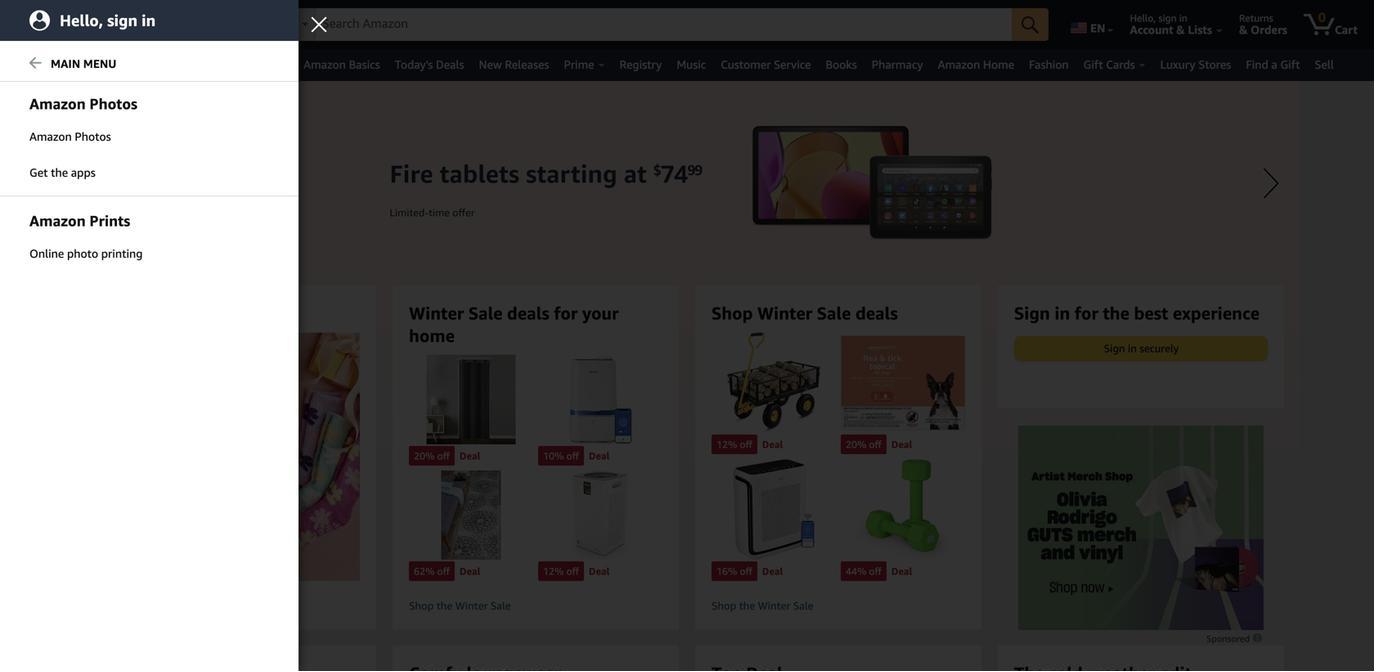 Task type: locate. For each thing, give the bounding box(es) containing it.
amazon up online
[[29, 212, 86, 230]]

levoit 4l smart cool mist humidifier for home bedroom with essential oils, customize humidity for baby & plants, app & voice control, schedule, timer, last up to 40hrs, whisper quiet, handle design image
[[538, 355, 663, 444]]

sign for sign in securely
[[1105, 342, 1126, 355]]

fire tablets starting at $74.99. limited-time offer. image
[[74, 81, 1301, 572]]

hello, up 'main menu'
[[60, 11, 103, 30]]

winter sale deals for your home
[[409, 303, 619, 346]]

2 horizontal spatial amazon
[[938, 58, 981, 71]]

luxury stores link
[[1154, 53, 1239, 76]]

1 horizontal spatial shop the winter sale link
[[712, 599, 966, 613]]

find a gift
[[1247, 58, 1301, 71]]

amazon for amazon basics
[[304, 58, 346, 71]]

off right 44% at the bottom right of page
[[870, 566, 882, 577]]

location
[[168, 23, 211, 36]]

44%
[[846, 566, 867, 577]]

hello,
[[60, 11, 103, 30], [1131, 12, 1157, 24]]

off down amazon basics flea and tick topical treatment for small dogs (5 -22 pounds), 6 count (previously solimo) image
[[870, 439, 882, 450]]

off down joydeco door curtain closet door, closet curtain for open closet, closet curtains for bedroom closet door, door curtains for doorways privacy bedroom(40wx78l) image
[[437, 450, 450, 461]]

main content
[[0, 81, 1375, 671]]

for
[[554, 303, 578, 323], [1075, 303, 1099, 323]]

the right get
[[51, 166, 68, 179]]

20% off down amazon basics flea and tick topical treatment for small dogs (5 -22 pounds), 6 count (previously solimo) image
[[846, 439, 882, 450]]

gift right the a
[[1281, 58, 1301, 71]]

20% off for joydeco door curtain closet door, closet curtain for open closet, closet curtains for bedroom closet door, door curtains for doorways privacy bedroom(40wx78l) image
[[414, 450, 450, 461]]

sale
[[469, 303, 503, 323], [817, 303, 851, 323], [491, 600, 511, 612], [794, 600, 814, 612]]

1 vertical spatial sign
[[1105, 342, 1126, 355]]

& left orders
[[1240, 23, 1248, 36]]

1 vertical spatial 12% off
[[543, 566, 579, 577]]

off right 62%
[[437, 566, 450, 577]]

0 horizontal spatial 20%
[[414, 450, 435, 461]]

20% down joydeco door curtain closet door, closet curtain for open closet, closet curtains for bedroom closet door, door curtains for doorways privacy bedroom(40wx78l) image
[[414, 450, 435, 461]]

1 horizontal spatial 20%
[[846, 439, 867, 450]]

shop winter sale deals image
[[78, 333, 388, 581]]

amazon up get the apps
[[29, 130, 72, 143]]

20% off down joydeco door curtain closet door, closet curtain for open closet, closet curtains for bedroom closet door, door curtains for doorways privacy bedroom(40wx78l) image
[[414, 450, 450, 461]]

deal down joydeco door curtain closet door, closet curtain for open closet, closet curtains for bedroom closet door, door curtains for doorways privacy bedroom(40wx78l) image
[[460, 450, 481, 461]]

photos
[[75, 130, 111, 143]]

1 vertical spatial amazon
[[29, 212, 86, 230]]

care
[[107, 58, 130, 71]]

amazon for amazon photos
[[29, 130, 72, 143]]

12% off down 'kenmore pm3020 air purifiers with h13 true hepa filter, covers up to 1500 sq.foot, 24db silentclean 3-stage hepa filtration system, 5 speeds for home large room, kitchens & bedroom' image
[[543, 566, 579, 577]]

delivering
[[125, 12, 170, 24]]

winter
[[409, 303, 464, 323], [758, 303, 813, 323], [456, 600, 488, 612], [758, 600, 791, 612]]

0 horizontal spatial deals
[[507, 303, 550, 323]]

levoit air purifiers for home large room up to 1900 ft² in 1 hr with washable filters, air quality monitor, smart wifi, hepa filter captures allergies, pet hair, smoke, pollen in bedroom, vital 200s image
[[712, 459, 836, 560]]

winter inside "winter sale deals for your home"
[[409, 303, 464, 323]]

off down vevor steel garden cart, heavy duty 900 lbs capacity, with removable mesh sides to convert into flatbed, utility metal wagon with 180° rotating handle and 10 in tires, perfect for farm, yard image on the right of the page
[[740, 439, 753, 450]]

sign up care
[[107, 11, 138, 30]]

0 horizontal spatial 12% off
[[543, 566, 579, 577]]

0 vertical spatial sign
[[1015, 303, 1051, 323]]

shop down 62%
[[409, 600, 434, 612]]

1 amazon from the top
[[29, 95, 86, 113]]

hello, sign in up the menu
[[60, 11, 156, 30]]

for left the your
[[554, 303, 578, 323]]

&
[[1177, 23, 1186, 36], [1240, 23, 1248, 36]]

1 horizontal spatial gift
[[1281, 58, 1301, 71]]

amazon for amazon prints
[[29, 212, 86, 230]]

shop up vevor steel garden cart, heavy duty 900 lbs capacity, with removable mesh sides to convert into flatbed, utility metal wagon with 180° rotating handle and 10 in tires, perfect for farm, yard image on the right of the page
[[712, 303, 753, 323]]

1 vertical spatial 12%
[[543, 566, 564, 577]]

all
[[34, 58, 49, 72]]

amazon photos link
[[0, 119, 299, 154]]

sell link
[[1308, 53, 1342, 76]]

12% off
[[717, 439, 753, 450], [543, 566, 579, 577]]

0 horizontal spatial shop the winter sale
[[409, 600, 511, 612]]

12%
[[717, 439, 738, 450], [543, 566, 564, 577]]

vevor steel garden cart, heavy duty 900 lbs capacity, with removable mesh sides to convert into flatbed, utility metal wagon with 180° rotating handle and 10 in tires, perfect for farm, yard image
[[712, 333, 836, 433]]

hello, sign in left lists
[[1131, 12, 1188, 24]]

cards
[[1107, 58, 1136, 71]]

releases
[[505, 58, 549, 71]]

registry
[[620, 58, 662, 71]]

0 horizontal spatial shop the winter sale link
[[409, 599, 663, 613]]

1 horizontal spatial 12%
[[717, 439, 738, 450]]

joydeco door curtain closet door, closet curtain for open closet, closet curtains for bedroom closet door, door curtains for doorways privacy bedroom(40wx78l) image
[[409, 355, 534, 444]]

0 horizontal spatial hello,
[[60, 11, 103, 30]]

deal
[[763, 439, 784, 450], [892, 439, 913, 450], [460, 450, 481, 461], [589, 450, 610, 461], [460, 566, 481, 577], [589, 566, 610, 577], [763, 566, 784, 577], [892, 566, 913, 577]]

shop the winter sale down 16% off
[[712, 600, 814, 612]]

amazon
[[29, 95, 86, 113], [29, 212, 86, 230]]

2 amazon from the top
[[29, 212, 86, 230]]

off for vevor steel garden cart, heavy duty 900 lbs capacity, with removable mesh sides to convert into flatbed, utility metal wagon with 180° rotating handle and 10 in tires, perfect for farm, yard image on the right of the page
[[740, 439, 753, 450]]

en link
[[1062, 4, 1122, 45]]

0 horizontal spatial &
[[1177, 23, 1186, 36]]

2 shop the winter sale from the left
[[712, 600, 814, 612]]

0
[[1319, 9, 1327, 25]]

off right 10%
[[567, 450, 579, 461]]

1 horizontal spatial hello, sign in
[[1131, 12, 1188, 24]]

customer
[[721, 58, 771, 71]]

sign in for the best experience
[[1015, 303, 1260, 323]]

1 horizontal spatial sign
[[1159, 12, 1177, 24]]

sign
[[107, 11, 138, 30], [1159, 12, 1177, 24]]

1 deals from the left
[[507, 303, 550, 323]]

12% down 'kenmore pm3020 air purifiers with h13 true hepa filter, covers up to 1500 sq.foot, 24db silentclean 3-stage hepa filtration system, 5 speeds for home large room, kitchens & bedroom' image
[[543, 566, 564, 577]]

pharmacy
[[872, 58, 924, 71]]

hello, sign in link
[[0, 0, 299, 41]]

deal down 'kenmore pm3020 air purifiers with h13 true hepa filter, covers up to 1500 sq.foot, 24db silentclean 3-stage hepa filtration system, 5 speeds for home large room, kitchens & bedroom' image
[[589, 566, 610, 577]]

deals
[[436, 58, 464, 71]]

1 horizontal spatial 20% off
[[846, 439, 882, 450]]

Search Amazon text field
[[316, 9, 1012, 40]]

deal right 62% off
[[460, 566, 481, 577]]

amazon left basics
[[304, 58, 346, 71]]

deals up amazon basics flea and tick topical treatment for small dogs (5 -22 pounds), 6 count (previously solimo) image
[[856, 303, 898, 323]]

1 horizontal spatial shop the winter sale
[[712, 600, 814, 612]]

0 horizontal spatial amazon
[[29, 130, 72, 143]]

deal down amazon basics flea and tick topical treatment for small dogs (5 -22 pounds), 6 count (previously solimo) image
[[892, 439, 913, 450]]

& inside returns & orders
[[1240, 23, 1248, 36]]

shop the winter sale down 62% off
[[409, 600, 511, 612]]

2 gift from the left
[[1281, 58, 1301, 71]]

deal down vevor steel garden cart, heavy duty 900 lbs capacity, with removable mesh sides to convert into flatbed, utility metal wagon with 180° rotating handle and 10 in tires, perfect for farm, yard image on the right of the page
[[763, 439, 784, 450]]

1 shop the winter sale from the left
[[409, 600, 511, 612]]

today's
[[395, 58, 433, 71]]

0 horizontal spatial for
[[554, 303, 578, 323]]

get the apps
[[29, 166, 96, 179]]

16%
[[717, 566, 738, 577]]

0 vertical spatial 12%
[[717, 439, 738, 450]]

0 horizontal spatial sign
[[1015, 303, 1051, 323]]

1 horizontal spatial for
[[1075, 303, 1099, 323]]

12% off for 'kenmore pm3020 air purifiers with h13 true hepa filter, covers up to 1500 sq.foot, 24db silentclean 3-stage hepa filtration system, 5 speeds for home large room, kitchens & bedroom' image
[[543, 566, 579, 577]]

off
[[740, 439, 753, 450], [870, 439, 882, 450], [437, 450, 450, 461], [567, 450, 579, 461], [437, 566, 450, 577], [567, 566, 579, 577], [740, 566, 753, 577], [870, 566, 882, 577]]

1 horizontal spatial hello,
[[1131, 12, 1157, 24]]

shop the winter sale for winter sale deals for your home
[[409, 600, 511, 612]]

20%
[[846, 439, 867, 450], [414, 450, 435, 461]]

& for account
[[1177, 23, 1186, 36]]

20% down amazon basics flea and tick topical treatment for small dogs (5 -22 pounds), 6 count (previously solimo) image
[[846, 439, 867, 450]]

securely
[[1140, 342, 1180, 355]]

1 horizontal spatial &
[[1240, 23, 1248, 36]]

2 shop the winter sale link from the left
[[712, 599, 966, 613]]

off for cap barbell neoprene dumbbell weights, 8 lb pair, shamrock image
[[870, 566, 882, 577]]

returns
[[1240, 12, 1274, 24]]

1 horizontal spatial sign
[[1105, 342, 1126, 355]]

fashion link
[[1022, 53, 1077, 76]]

shop down 16%
[[712, 600, 737, 612]]

best
[[1135, 303, 1169, 323]]

off for amazon basics flea and tick topical treatment for small dogs (5 -22 pounds), 6 count (previously solimo) image
[[870, 439, 882, 450]]

deal right 44% off
[[892, 566, 913, 577]]

off for the levoit air purifiers for home large room up to 1900 ft² in 1 hr with washable filters, air quality monitor, smart wifi, hepa filter captures allergies, pet hair, smoke, pollen in bedroom, vital 200s image
[[740, 566, 753, 577]]

a
[[1272, 58, 1278, 71]]

deal for amazon basics flea and tick topical treatment for small dogs (5 -22 pounds), 6 count (previously solimo) image
[[892, 439, 913, 450]]

20% for amazon basics flea and tick topical treatment for small dogs (5 -22 pounds), 6 count (previously solimo) image
[[846, 439, 867, 450]]

deal right 16% off
[[763, 566, 784, 577]]

gift inside 'link'
[[1281, 58, 1301, 71]]

& left lists
[[1177, 23, 1186, 36]]

sign
[[1015, 303, 1051, 323], [1105, 342, 1126, 355]]

deal right 10% off
[[589, 450, 610, 461]]

get
[[29, 166, 48, 179]]

gift cards
[[1084, 58, 1136, 71]]

deal for cap barbell neoprene dumbbell weights, 8 lb pair, shamrock image
[[892, 566, 913, 577]]

0 vertical spatial 12% off
[[717, 439, 753, 450]]

1 horizontal spatial amazon
[[304, 58, 346, 71]]

luxury stores
[[1161, 58, 1232, 71]]

mahwah
[[185, 12, 222, 24]]

0 horizontal spatial 12%
[[543, 566, 564, 577]]

1 shop the winter sale link from the left
[[409, 599, 663, 613]]

1 for from the left
[[554, 303, 578, 323]]

apps
[[71, 166, 96, 179]]

in
[[142, 11, 156, 30], [1180, 12, 1188, 24], [1055, 303, 1071, 323], [1129, 342, 1138, 355]]

None search field
[[273, 8, 1049, 43]]

0 horizontal spatial 20% off
[[414, 450, 450, 461]]

gift left cards
[[1084, 58, 1104, 71]]

hello, right en
[[1131, 12, 1157, 24]]

20% off
[[846, 439, 882, 450], [414, 450, 450, 461]]

shop the winter sale
[[409, 600, 511, 612], [712, 600, 814, 612]]

0 horizontal spatial gift
[[1084, 58, 1104, 71]]

amazon left home
[[938, 58, 981, 71]]

sign in securely
[[1105, 342, 1180, 355]]

1 gift from the left
[[1084, 58, 1104, 71]]

16% off
[[717, 566, 753, 577]]

hello, sign in inside the navigation navigation
[[1131, 12, 1188, 24]]

gift
[[1084, 58, 1104, 71], [1281, 58, 1301, 71]]

amazon up amazon photos
[[29, 95, 86, 113]]

the
[[51, 166, 68, 179], [1104, 303, 1130, 323], [437, 600, 453, 612], [740, 600, 756, 612]]

sign for sign in for the best experience
[[1015, 303, 1051, 323]]

sign left lists
[[1159, 12, 1177, 24]]

amazon basics
[[304, 58, 380, 71]]

sponsored link
[[1207, 631, 1264, 647]]

12% down vevor steel garden cart, heavy duty 900 lbs capacity, with removable mesh sides to convert into flatbed, utility metal wagon with 180° rotating handle and 10 in tires, perfect for farm, yard image on the right of the page
[[717, 439, 738, 450]]

for left best on the right top of page
[[1075, 303, 1099, 323]]

shop the winter sale link
[[409, 599, 663, 613], [712, 599, 966, 613]]

sponsored ad element
[[1019, 426, 1264, 630]]

20% for joydeco door curtain closet door, closet curtain for open closet, closet curtains for bedroom closet door, door curtains for doorways privacy bedroom(40wx78l) image
[[414, 450, 435, 461]]

1 & from the left
[[1177, 23, 1186, 36]]

2 & from the left
[[1240, 23, 1248, 36]]

deals inside "winter sale deals for your home"
[[507, 303, 550, 323]]

menu
[[83, 57, 117, 70]]

None submit
[[1012, 8, 1049, 41]]

0 vertical spatial amazon
[[29, 95, 86, 113]]

fashion
[[1030, 58, 1069, 71]]

experience
[[1173, 303, 1260, 323]]

off down 'kenmore pm3020 air purifiers with h13 true hepa filter, covers up to 1500 sq.foot, 24db silentclean 3-stage hepa filtration system, 5 speeds for home large room, kitchens & bedroom' image
[[567, 566, 579, 577]]

1 horizontal spatial 12% off
[[717, 439, 753, 450]]

the down 16% off
[[740, 600, 756, 612]]

off right 16%
[[740, 566, 753, 577]]

deals left the your
[[507, 303, 550, 323]]

1 horizontal spatial deals
[[856, 303, 898, 323]]

12% off down vevor steel garden cart, heavy duty 900 lbs capacity, with removable mesh sides to convert into flatbed, utility metal wagon with 180° rotating handle and 10 in tires, perfect for farm, yard image on the right of the page
[[717, 439, 753, 450]]



Task type: vqa. For each thing, say whether or not it's contained in the screenshot.
"main"
yes



Task type: describe. For each thing, give the bounding box(es) containing it.
books
[[826, 58, 857, 71]]

update
[[125, 23, 165, 36]]

12% off for vevor steel garden cart, heavy duty 900 lbs capacity, with removable mesh sides to convert into flatbed, utility metal wagon with 180° rotating handle and 10 in tires, perfect for farm, yard image on the right of the page
[[717, 439, 753, 450]]

find a gift link
[[1239, 53, 1308, 76]]

music
[[677, 58, 706, 71]]

registry link
[[613, 53, 670, 76]]

off for joydeco door curtain closet door, closet curtain for open closet, closet curtains for bedroom closet door, door curtains for doorways privacy bedroom(40wx78l) image
[[437, 450, 450, 461]]

lists
[[1189, 23, 1213, 36]]

amazon image
[[15, 15, 94, 39]]

en
[[1091, 21, 1106, 35]]

today's deals
[[395, 58, 464, 71]]

new releases link
[[472, 53, 557, 76]]

main menu
[[51, 57, 117, 70]]

home
[[984, 58, 1015, 71]]

new releases
[[479, 58, 549, 71]]

0 horizontal spatial sign
[[107, 11, 138, 30]]

main content containing winter sale deals for your home
[[0, 81, 1375, 671]]

online
[[29, 247, 64, 260]]

orders
[[1251, 23, 1288, 36]]

hello, inside the navigation navigation
[[1131, 12, 1157, 24]]

shop for winter sale deals for your home
[[409, 600, 434, 612]]

service
[[774, 58, 811, 71]]

10% off
[[543, 450, 579, 461]]

rugshop modern floral circles design for living room,bedroom,home office,kitchen non shedding runner rug 2' x 7' 2" gray image
[[409, 470, 534, 560]]

customer service link
[[714, 53, 819, 76]]

find
[[1247, 58, 1269, 71]]

for inside "winter sale deals for your home"
[[554, 303, 578, 323]]

sign in securely link
[[1016, 337, 1268, 360]]

in inside the navigation navigation
[[1180, 12, 1188, 24]]

amazon for amazon photos
[[29, 95, 86, 113]]

cap barbell neoprene dumbbell weights, 8 lb pair, shamrock image
[[841, 459, 966, 560]]

pharmacy link
[[865, 53, 931, 76]]

off for 'kenmore pm3020 air purifiers with h13 true hepa filter, covers up to 1500 sq.foot, 24db silentclean 3-stage hepa filtration system, 5 speeds for home large room, kitchens & bedroom' image
[[567, 566, 579, 577]]

the left best on the right top of page
[[1104, 303, 1130, 323]]

navigation navigation
[[0, 0, 1375, 81]]

amazon for amazon home
[[938, 58, 981, 71]]

none search field inside the navigation navigation
[[273, 8, 1049, 43]]

delivering to mahwah 07430 update location
[[125, 12, 254, 36]]

printing
[[101, 247, 143, 260]]

amazon photos
[[29, 130, 111, 143]]

main menu link
[[0, 47, 299, 82]]

account
[[1131, 23, 1174, 36]]

get the apps link
[[0, 155, 299, 190]]

customer service
[[721, 58, 811, 71]]

medical
[[64, 58, 104, 71]]

online photo printing link
[[0, 237, 299, 271]]

the down 62% off
[[437, 600, 453, 612]]

amazon basics flea and tick topical treatment for small dogs (5 -22 pounds), 6 count (previously solimo) image
[[841, 333, 966, 433]]

music link
[[670, 53, 714, 76]]

deal for levoit 4l smart cool mist humidifier for home bedroom with essential oils, customize humidity for baby & plants, app & voice control, schedule, timer, last up to 40hrs, whisper quiet, handle design image
[[589, 450, 610, 461]]

prime link
[[557, 53, 613, 76]]

amazon home link
[[931, 53, 1022, 76]]

the inside 'get the apps' link
[[51, 166, 68, 179]]

62%
[[414, 566, 435, 577]]

to
[[173, 12, 182, 24]]

shop for shop winter sale deals
[[712, 600, 737, 612]]

photo
[[67, 247, 98, 260]]

2 for from the left
[[1075, 303, 1099, 323]]

kenmore pm3020 air purifiers with h13 true hepa filter, covers up to 1500 sq.foot, 24db silentclean 3-stage hepa filtration system, 5 speeds for home large room, kitchens & bedroom image
[[538, 470, 663, 560]]

2 deals from the left
[[856, 303, 898, 323]]

photos
[[90, 95, 138, 113]]

cart
[[1336, 23, 1359, 36]]

amazon basics link
[[296, 53, 388, 76]]

62% off
[[414, 566, 450, 577]]

medical care
[[64, 58, 130, 71]]

account & lists
[[1131, 23, 1213, 36]]

medical care link
[[57, 53, 148, 76]]

shop winter sale deals
[[712, 303, 898, 323]]

prime
[[564, 58, 595, 71]]

0 horizontal spatial hello, sign in
[[60, 11, 156, 30]]

sign inside the navigation navigation
[[1159, 12, 1177, 24]]

deal for the levoit air purifiers for home large room up to 1900 ft² in 1 hr with washable filters, air quality monitor, smart wifi, hepa filter captures allergies, pet hair, smoke, pollen in bedroom, vital 200s image
[[763, 566, 784, 577]]

prints
[[90, 212, 130, 230]]

sale inside "winter sale deals for your home"
[[469, 303, 503, 323]]

12% for vevor steel garden cart, heavy duty 900 lbs capacity, with removable mesh sides to convert into flatbed, utility metal wagon with 180° rotating handle and 10 in tires, perfect for farm, yard image on the right of the page
[[717, 439, 738, 450]]

deal for joydeco door curtain closet door, closet curtain for open closet, closet curtains for bedroom closet door, door curtains for doorways privacy bedroom(40wx78l) image
[[460, 450, 481, 461]]

off for rugshop modern floral circles design for living room,bedroom,home office,kitchen non shedding runner rug 2' x 7' 2" gray image
[[437, 566, 450, 577]]

luxury
[[1161, 58, 1196, 71]]

44% off
[[846, 566, 882, 577]]

& for returns
[[1240, 23, 1248, 36]]

gift cards link
[[1077, 53, 1154, 76]]

shop the winter sale link for winter sale deals for your home
[[409, 599, 663, 613]]

today's deals link
[[388, 53, 472, 76]]

leave feedback on sponsored ad element
[[1207, 633, 1264, 644]]

deal for rugshop modern floral circles design for living room,bedroom,home office,kitchen non shedding runner rug 2' x 7' 2" gray image
[[460, 566, 481, 577]]

amazon prints
[[29, 212, 130, 230]]

off for levoit 4l smart cool mist humidifier for home bedroom with essential oils, customize humidity for baby & plants, app & voice control, schedule, timer, last up to 40hrs, whisper quiet, handle design image
[[567, 450, 579, 461]]

shop the winter sale link for shop winter sale deals
[[712, 599, 966, 613]]

returns & orders
[[1240, 12, 1288, 36]]

books link
[[819, 53, 865, 76]]

home
[[409, 325, 455, 346]]

07430
[[225, 12, 254, 24]]

20% off for amazon basics flea and tick topical treatment for small dogs (5 -22 pounds), 6 count (previously solimo) image
[[846, 439, 882, 450]]

12% for 'kenmore pm3020 air purifiers with h13 true hepa filter, covers up to 1500 sq.foot, 24db silentclean 3-stage hepa filtration system, 5 speeds for home large room, kitchens & bedroom' image
[[543, 566, 564, 577]]

stores
[[1199, 58, 1232, 71]]

your
[[583, 303, 619, 323]]

amazon photos
[[29, 95, 138, 113]]

online photo printing
[[29, 247, 143, 260]]

amazon home
[[938, 58, 1015, 71]]

deal for vevor steel garden cart, heavy duty 900 lbs capacity, with removable mesh sides to convert into flatbed, utility metal wagon with 180° rotating handle and 10 in tires, perfect for farm, yard image on the right of the page
[[763, 439, 784, 450]]

deal for 'kenmore pm3020 air purifiers with h13 true hepa filter, covers up to 1500 sq.foot, 24db silentclean 3-stage hepa filtration system, 5 speeds for home large room, kitchens & bedroom' image
[[589, 566, 610, 577]]

sell
[[1316, 58, 1335, 71]]

10%
[[543, 450, 564, 461]]

none submit inside the navigation navigation
[[1012, 8, 1049, 41]]

all button
[[9, 49, 57, 81]]

basics
[[349, 58, 380, 71]]

main
[[51, 57, 80, 70]]

shop the winter sale for shop winter sale deals
[[712, 600, 814, 612]]



